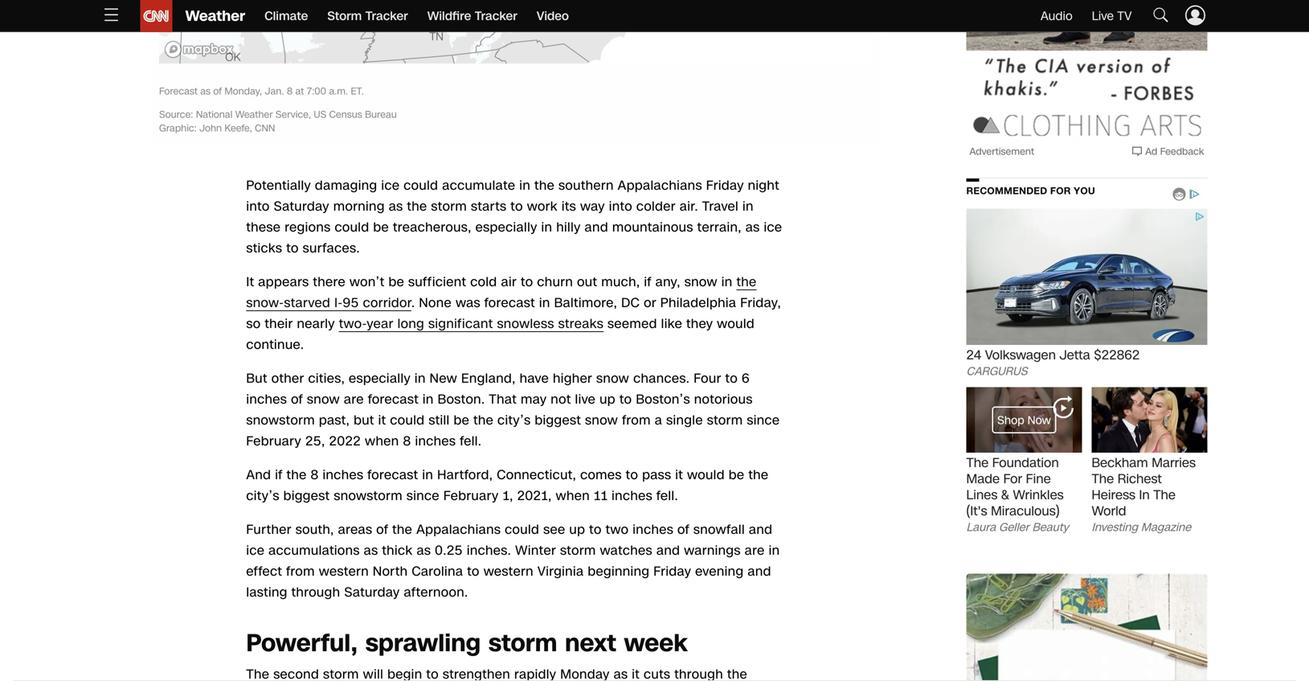 Task type: locate. For each thing, give the bounding box(es) containing it.
and if the 8 inches forecast in hartford, connecticut, comes to pass it would be the city's biggest snowstorm since february 1, 2021, when 11 inches fell.
[[246, 466, 769, 505]]

0 horizontal spatial into
[[246, 197, 270, 216]]

friday
[[707, 177, 744, 195], [654, 563, 692, 581]]

friday inside further south, areas of the appalachians could see up to two inches of snowfall and ice accumulations as thick as 0.25 inches. winter storm watches and warnings are in effect from western north carolina to western virginia beginning friday evening and lasting through saturday afternoon.
[[654, 563, 692, 581]]

ice down night
[[764, 218, 783, 236]]

0 vertical spatial it
[[378, 411, 386, 429]]

1 horizontal spatial especially
[[476, 218, 538, 236]]

western up the through
[[319, 563, 369, 581]]

so
[[246, 315, 261, 333]]

investing
[[1092, 519, 1138, 535]]

are inside further south, areas of the appalachians could see up to two inches of snowfall and ice accumulations as thick as 0.25 inches. winter storm watches and warnings are in effect from western north carolina to western virginia beginning friday evening and lasting through saturday afternoon.
[[745, 542, 765, 560]]

advertisement region
[[967, 0, 1208, 142], [967, 574, 1208, 681]]

the right in
[[1154, 486, 1176, 504]]

0 horizontal spatial the
[[967, 454, 989, 472]]

could
[[404, 177, 438, 195], [335, 218, 369, 236], [390, 411, 425, 429], [505, 521, 540, 539]]

you
[[1074, 185, 1096, 196]]

0 vertical spatial from
[[622, 411, 651, 429]]

appalachians up 0.25
[[417, 521, 501, 539]]

up right live
[[600, 390, 616, 409]]

0 vertical spatial especially
[[476, 218, 538, 236]]

and down way
[[585, 218, 609, 236]]

1 into from the left
[[246, 197, 270, 216]]

the up lines
[[967, 454, 989, 472]]

1 vertical spatial especially
[[349, 370, 411, 388]]

into up these
[[246, 197, 270, 216]]

corridor
[[363, 294, 412, 312]]

forecast inside but other cities, especially in new england, have higher snow chances. four to 6 inches of snow are forecast in boston. that may not live up to boston's notorious snowstorm past, but it could still be the city's biggest snow from a single storm since february 25, 2022 when 8 inches fell.
[[368, 390, 419, 409]]

much,
[[602, 273, 640, 291]]

biggest up south,
[[284, 487, 330, 505]]

1 vertical spatial snowstorm
[[334, 487, 403, 505]]

0 horizontal spatial western
[[319, 563, 369, 581]]

storm up treacherous,
[[431, 197, 467, 216]]

1 horizontal spatial biggest
[[535, 411, 581, 429]]

0 horizontal spatial friday
[[654, 563, 692, 581]]

it right but
[[378, 411, 386, 429]]

0 vertical spatial appalachians
[[618, 177, 703, 195]]

fell. down pass
[[657, 487, 679, 505]]

feedback
[[1161, 145, 1205, 158]]

next
[[565, 626, 617, 660]]

1 horizontal spatial saturday
[[344, 583, 400, 602]]

especially inside potentially damaging ice could accumulate in the southern appalachians friday night into saturday morning as the storm starts to work its way into colder air. travel in these regions could be treacherous, especially in hilly and mountainous terrain, as ice sticks to surfaces.
[[476, 218, 538, 236]]

0 vertical spatial when
[[365, 432, 399, 450]]

0 vertical spatial city's
[[498, 411, 531, 429]]

afternoon.
[[404, 583, 468, 602]]

0 vertical spatial if
[[644, 273, 652, 291]]

1 horizontal spatial snowstorm
[[334, 487, 403, 505]]

1 vertical spatial up
[[570, 521, 586, 539]]

february up and
[[246, 432, 302, 450]]

1 horizontal spatial it
[[676, 466, 684, 484]]

audio link
[[1041, 8, 1073, 25]]

0 horizontal spatial from
[[286, 563, 315, 581]]

see
[[544, 521, 566, 539]]

0 vertical spatial forecast
[[485, 294, 535, 312]]

could inside further south, areas of the appalachians could see up to two inches of snowfall and ice accumulations as thick as 0.25 inches. winter storm watches and warnings are in effect from western north carolina to western virginia beginning friday evening and lasting through saturday afternoon.
[[505, 521, 540, 539]]

0 vertical spatial snowstorm
[[246, 411, 315, 429]]

the
[[535, 177, 555, 195], [407, 197, 427, 216], [737, 273, 757, 291], [474, 411, 494, 429], [287, 466, 307, 484], [749, 466, 769, 484], [392, 521, 413, 539]]

.
[[412, 294, 415, 312]]

2 horizontal spatial ice
[[764, 218, 783, 236]]

0 horizontal spatial of
[[291, 390, 303, 409]]

could up treacherous,
[[404, 177, 438, 195]]

or
[[644, 294, 657, 312]]

from inside but other cities, especially in new england, have higher snow chances. four to 6 inches of snow are forecast in boston. that may not live up to boston's notorious snowstorm past, but it could still be the city's biggest snow from a single storm since february 25, 2022 when 8 inches fell.
[[622, 411, 651, 429]]

when inside but other cities, especially in new england, have higher snow chances. four to 6 inches of snow are forecast in boston. that may not live up to boston's notorious snowstorm past, but it could still be the city's biggest snow from a single storm since february 25, 2022 when 8 inches fell.
[[365, 432, 399, 450]]

be inside and if the 8 inches forecast in hartford, connecticut, comes to pass it would be the city's biggest snowstorm since february 1, 2021, when 11 inches fell.
[[729, 466, 745, 484]]

1 horizontal spatial from
[[622, 411, 651, 429]]

1 vertical spatial would
[[687, 466, 725, 484]]

forecast inside . none was forecast in baltimore, dc or philadelphia friday, so their nearly
[[485, 294, 535, 312]]

as right terrain,
[[746, 218, 760, 236]]

1 vertical spatial february
[[444, 487, 499, 505]]

0 horizontal spatial appalachians
[[417, 521, 501, 539]]

1 vertical spatial biggest
[[284, 487, 330, 505]]

0 vertical spatial fell.
[[460, 432, 482, 450]]

2 vertical spatial ice
[[246, 542, 265, 560]]

lines
[[967, 486, 998, 504]]

forecast inside and if the 8 inches forecast in hartford, connecticut, comes to pass it would be the city's biggest snowstorm since february 1, 2021, when 11 inches fell.
[[368, 466, 418, 484]]

biggest down not
[[535, 411, 581, 429]]

0 horizontal spatial since
[[407, 487, 440, 505]]

it right pass
[[676, 466, 684, 484]]

when left 11
[[556, 487, 590, 505]]

be up corridor
[[389, 273, 405, 291]]

as up carolina on the bottom left
[[417, 542, 431, 560]]

0 vertical spatial saturday
[[274, 197, 330, 216]]

of up warnings
[[678, 521, 690, 539]]

1 vertical spatial are
[[745, 542, 765, 560]]

1 horizontal spatial up
[[600, 390, 616, 409]]

1 vertical spatial city's
[[246, 487, 280, 505]]

live tv link
[[1092, 8, 1133, 25]]

the inside the foundation made for fine lines & wrinkles (it's miraculous) laura geller beauty
[[967, 454, 989, 472]]

if inside and if the 8 inches forecast in hartford, connecticut, comes to pass it would be the city's biggest snowstorm since february 1, 2021, when 11 inches fell.
[[275, 466, 283, 484]]

to left "two"
[[590, 521, 602, 539]]

wildfire
[[428, 8, 471, 25]]

1 horizontal spatial fell.
[[657, 487, 679, 505]]

since down hartford,
[[407, 487, 440, 505]]

2 advertisement region from the top
[[967, 574, 1208, 681]]

appalachians up colder
[[618, 177, 703, 195]]

0 vertical spatial are
[[344, 390, 364, 409]]

2 western from the left
[[484, 563, 534, 581]]

beginning
[[588, 563, 650, 581]]

ice up the effect
[[246, 542, 265, 560]]

two-
[[339, 315, 367, 333]]

be down boston. at the left of the page
[[454, 411, 470, 429]]

snowstorm
[[246, 411, 315, 429], [334, 487, 403, 505]]

accumulations
[[269, 542, 360, 560]]

southern
[[559, 177, 614, 195]]

0 horizontal spatial snowstorm
[[246, 411, 315, 429]]

forecast down air at the top of page
[[485, 294, 535, 312]]

0 vertical spatial up
[[600, 390, 616, 409]]

0 vertical spatial since
[[747, 411, 780, 429]]

2 vertical spatial forecast
[[368, 466, 418, 484]]

be up snowfall
[[729, 466, 745, 484]]

in right warnings
[[769, 542, 780, 560]]

continue.
[[246, 336, 304, 354]]

inches up watches
[[633, 521, 674, 539]]

1 horizontal spatial since
[[747, 411, 780, 429]]

95
[[343, 294, 359, 312]]

western down "inches." at the bottom of page
[[484, 563, 534, 581]]

1,
[[503, 487, 514, 505]]

in down work
[[542, 218, 553, 236]]

appalachians inside further south, areas of the appalachians could see up to two inches of snowfall and ice accumulations as thick as 0.25 inches. winter storm watches and warnings are in effect from western north carolina to western virginia beginning friday evening and lasting through saturday afternoon.
[[417, 521, 501, 539]]

1 horizontal spatial if
[[644, 273, 652, 291]]

city's
[[498, 411, 531, 429], [246, 487, 280, 505]]

1 horizontal spatial ice
[[381, 177, 400, 195]]

0 horizontal spatial city's
[[246, 487, 280, 505]]

1 horizontal spatial tracker
[[475, 8, 518, 25]]

city's down that at the left
[[498, 411, 531, 429]]

marries
[[1152, 454, 1196, 472]]

1 vertical spatial when
[[556, 487, 590, 505]]

1 horizontal spatial appalachians
[[618, 177, 703, 195]]

1 horizontal spatial of
[[376, 521, 388, 539]]

1 horizontal spatial friday
[[707, 177, 744, 195]]

the snow-starved i-95 corridor
[[246, 273, 757, 312]]

the up world at right bottom
[[1092, 470, 1115, 488]]

1 horizontal spatial into
[[609, 197, 633, 216]]

ice up morning
[[381, 177, 400, 195]]

be inside potentially damaging ice could accumulate in the southern appalachians friday night into saturday morning as the storm starts to work its way into colder air. travel in these regions could be treacherous, especially in hilly and mountainous terrain, as ice sticks to surfaces.
[[373, 218, 389, 236]]

made
[[967, 470, 1000, 488]]

0 vertical spatial 8
[[403, 432, 411, 450]]

0 vertical spatial would
[[717, 315, 755, 333]]

0 horizontal spatial biggest
[[284, 487, 330, 505]]

1 vertical spatial 8
[[311, 466, 319, 484]]

1 vertical spatial friday
[[654, 563, 692, 581]]

night
[[748, 177, 780, 195]]

sticks
[[246, 239, 282, 257]]

from
[[622, 411, 651, 429], [286, 563, 315, 581]]

be down morning
[[373, 218, 389, 236]]

especially inside but other cities, especially in new england, have higher snow chances. four to 6 inches of snow are forecast in boston. that may not live up to boston's notorious snowstorm past, but it could still be the city's biggest snow from a single storm since february 25, 2022 when 8 inches fell.
[[349, 370, 411, 388]]

in down churn
[[539, 294, 551, 312]]

0 horizontal spatial tracker
[[366, 8, 408, 25]]

storm inside but other cities, especially in new england, have higher snow chances. four to 6 inches of snow are forecast in boston. that may not live up to boston's notorious snowstorm past, but it could still be the city's biggest snow from a single storm since february 25, 2022 when 8 inches fell.
[[707, 411, 743, 429]]

1 horizontal spatial 8
[[403, 432, 411, 450]]

climate
[[265, 8, 308, 25]]

snow down live
[[585, 411, 618, 429]]

if right and
[[275, 466, 283, 484]]

1 vertical spatial from
[[286, 563, 315, 581]]

connecticut,
[[497, 466, 577, 484]]

in left hartford,
[[422, 466, 434, 484]]

single
[[667, 411, 703, 429]]

forecast down but
[[368, 466, 418, 484]]

1 vertical spatial appalachians
[[417, 521, 501, 539]]

up inside further south, areas of the appalachians could see up to two inches of snowfall and ice accumulations as thick as 0.25 inches. winter storm watches and warnings are in effect from western north carolina to western virginia beginning friday evening and lasting through saturday afternoon.
[[570, 521, 586, 539]]

storm down the notorious
[[707, 411, 743, 429]]

0 horizontal spatial fell.
[[460, 432, 482, 450]]

0 horizontal spatial when
[[365, 432, 399, 450]]

0 horizontal spatial saturday
[[274, 197, 330, 216]]

february down hartford,
[[444, 487, 499, 505]]

snowstorm up areas
[[334, 487, 403, 505]]

fell. up hartford,
[[460, 432, 482, 450]]

open menu icon image
[[102, 5, 121, 24]]

1 vertical spatial ice
[[764, 218, 783, 236]]

0 vertical spatial biggest
[[535, 411, 581, 429]]

are up but
[[344, 390, 364, 409]]

ad
[[1146, 145, 1158, 158]]

0 vertical spatial ice
[[381, 177, 400, 195]]

nearly
[[297, 315, 335, 333]]

friday inside potentially damaging ice could accumulate in the southern appalachians friday night into saturday morning as the storm starts to work its way into colder air. travel in these regions could be treacherous, especially in hilly and mountainous terrain, as ice sticks to surfaces.
[[707, 177, 744, 195]]

0 vertical spatial advertisement region
[[967, 0, 1208, 142]]

these
[[246, 218, 281, 236]]

boston.
[[438, 390, 485, 409]]

from left the a
[[622, 411, 651, 429]]

beckham marries the richest heiress in the world investing magazine
[[1092, 454, 1196, 535]]

streaks
[[559, 315, 604, 333]]

0 horizontal spatial up
[[570, 521, 586, 539]]

2 into from the left
[[609, 197, 633, 216]]

0 horizontal spatial it
[[378, 411, 386, 429]]

are down snowfall
[[745, 542, 765, 560]]

in inside and if the 8 inches forecast in hartford, connecticut, comes to pass it would be the city's biggest snowstorm since february 1, 2021, when 11 inches fell.
[[422, 466, 434, 484]]

1 vertical spatial saturday
[[344, 583, 400, 602]]

none
[[419, 294, 452, 312]]

especially up but
[[349, 370, 411, 388]]

it
[[378, 411, 386, 429], [676, 466, 684, 484]]

saturday up regions at the top left
[[274, 197, 330, 216]]

especially down starts
[[476, 218, 538, 236]]

from down "accumulations"
[[286, 563, 315, 581]]

to down "inches." at the bottom of page
[[467, 563, 480, 581]]

any,
[[656, 273, 681, 291]]

ice
[[381, 177, 400, 195], [764, 218, 783, 236], [246, 542, 265, 560]]

1 horizontal spatial when
[[556, 487, 590, 505]]

to down regions at the top left
[[286, 239, 299, 257]]

and right watches
[[657, 542, 680, 560]]

when down but
[[365, 432, 399, 450]]

1 vertical spatial advertisement region
[[967, 574, 1208, 681]]

shop now
[[998, 412, 1052, 428]]

video
[[537, 8, 569, 25]]

like
[[661, 315, 683, 333]]

0 horizontal spatial february
[[246, 432, 302, 450]]

2 tracker from the left
[[475, 8, 518, 25]]

0 horizontal spatial especially
[[349, 370, 411, 388]]

up
[[600, 390, 616, 409], [570, 521, 586, 539]]

1 vertical spatial fell.
[[657, 487, 679, 505]]

up right see
[[570, 521, 586, 539]]

would down friday,
[[717, 315, 755, 333]]

tracker right "storm"
[[366, 8, 408, 25]]

morning
[[333, 197, 385, 216]]

forecast
[[485, 294, 535, 312], [368, 390, 419, 409], [368, 466, 418, 484]]

0 horizontal spatial if
[[275, 466, 283, 484]]

1 horizontal spatial western
[[484, 563, 534, 581]]

of up thick
[[376, 521, 388, 539]]

could left still
[[390, 411, 425, 429]]

0 vertical spatial february
[[246, 432, 302, 450]]

1 vertical spatial since
[[407, 487, 440, 505]]

storm inside potentially damaging ice could accumulate in the southern appalachians friday night into saturday morning as the storm starts to work its way into colder air. travel in these regions could be treacherous, especially in hilly and mountainous terrain, as ice sticks to surfaces.
[[431, 197, 467, 216]]

beckham
[[1092, 454, 1149, 472]]

western
[[319, 563, 369, 581], [484, 563, 534, 581]]

friday down warnings
[[654, 563, 692, 581]]

seemed
[[608, 315, 658, 333]]

snowstorm up 25,
[[246, 411, 315, 429]]

long
[[398, 315, 425, 333]]

since down the notorious
[[747, 411, 780, 429]]

in up philadelphia at the right top of the page
[[722, 273, 733, 291]]

8 right 2022
[[403, 432, 411, 450]]

0 horizontal spatial are
[[344, 390, 364, 409]]

would right pass
[[687, 466, 725, 484]]

to left pass
[[626, 466, 639, 484]]

won't
[[350, 273, 385, 291]]

to right air at the top of page
[[521, 273, 533, 291]]

but other cities, especially in new england, have higher snow chances. four to 6 inches of snow are forecast in boston. that may not live up to boston's notorious snowstorm past, but it could still be the city's biggest snow from a single storm since february 25, 2022 when 8 inches fell.
[[246, 370, 780, 450]]

february
[[246, 432, 302, 450], [444, 487, 499, 505]]

have
[[520, 370, 549, 388]]

1 horizontal spatial february
[[444, 487, 499, 505]]

snowstorm inside but other cities, especially in new england, have higher snow chances. four to 6 inches of snow are forecast in boston. that may not live up to boston's notorious snowstorm past, but it could still be the city's biggest snow from a single storm since february 25, 2022 when 8 inches fell.
[[246, 411, 315, 429]]

colder
[[637, 197, 676, 216]]

since inside but other cities, especially in new england, have higher snow chances. four to 6 inches of snow are forecast in boston. that may not live up to boston's notorious snowstorm past, but it could still be the city's biggest snow from a single storm since february 25, 2022 when 8 inches fell.
[[747, 411, 780, 429]]

starved
[[284, 294, 331, 312]]

outbrain.com image
[[1169, 188, 1190, 201]]

of down other
[[291, 390, 303, 409]]

february inside but other cities, especially in new england, have higher snow chances. four to 6 inches of snow are forecast in boston. that may not live up to boston's notorious snowstorm past, but it could still be the city's biggest snow from a single storm since february 25, 2022 when 8 inches fell.
[[246, 432, 302, 450]]

1 vertical spatial if
[[275, 466, 283, 484]]

1 vertical spatial forecast
[[368, 390, 419, 409]]

1 vertical spatial it
[[676, 466, 684, 484]]

snow up philadelphia at the right top of the page
[[685, 273, 718, 291]]

8 inside and if the 8 inches forecast in hartford, connecticut, comes to pass it would be the city's biggest snowstorm since february 1, 2021, when 11 inches fell.
[[311, 466, 319, 484]]

forecast up but
[[368, 390, 419, 409]]

into right way
[[609, 197, 633, 216]]

year
[[367, 315, 394, 333]]

they
[[687, 315, 713, 333]]

city's down and
[[246, 487, 280, 505]]

storm up virginia
[[560, 542, 596, 560]]

and inside potentially damaging ice could accumulate in the southern appalachians friday night into saturday morning as the storm starts to work its way into colder air. travel in these regions could be treacherous, especially in hilly and mountainous terrain, as ice sticks to surfaces.
[[585, 218, 609, 236]]

to inside and if the 8 inches forecast in hartford, connecticut, comes to pass it would be the city's biggest snowstorm since february 1, 2021, when 11 inches fell.
[[626, 466, 639, 484]]

could up winter
[[505, 521, 540, 539]]

shop
[[998, 412, 1025, 428]]

0 horizontal spatial 8
[[311, 466, 319, 484]]

but
[[354, 411, 374, 429]]

0 vertical spatial friday
[[707, 177, 744, 195]]

air.
[[680, 197, 699, 216]]

city's inside and if the 8 inches forecast in hartford, connecticut, comes to pass it would be the city's biggest snowstorm since february 1, 2021, when 11 inches fell.
[[246, 487, 280, 505]]

not
[[551, 390, 571, 409]]

1 horizontal spatial city's
[[498, 411, 531, 429]]

8 down 25,
[[311, 466, 319, 484]]

if left "any,"
[[644, 273, 652, 291]]

1 horizontal spatial are
[[745, 542, 765, 560]]

further south, areas of the appalachians could see up to two inches of snowfall and ice accumulations as thick as 0.25 inches. winter storm watches and warnings are in effect from western north carolina to western virginia beginning friday evening and lasting through saturday afternoon.
[[246, 521, 780, 602]]

saturday down north
[[344, 583, 400, 602]]

8
[[403, 432, 411, 450], [311, 466, 319, 484]]

0 horizontal spatial ice
[[246, 542, 265, 560]]

1 tracker from the left
[[366, 8, 408, 25]]

and
[[585, 218, 609, 236], [749, 521, 773, 539], [657, 542, 680, 560], [748, 563, 772, 581]]

appalachians inside potentially damaging ice could accumulate in the southern appalachians friday night into saturday morning as the storm starts to work its way into colder air. travel in these regions could be treacherous, especially in hilly and mountainous terrain, as ice sticks to surfaces.
[[618, 177, 703, 195]]

boston's
[[636, 390, 691, 409]]

friday up travel
[[707, 177, 744, 195]]

tracker right wildfire at the left of page
[[475, 8, 518, 25]]

the
[[967, 454, 989, 472], [1092, 470, 1115, 488], [1154, 486, 1176, 504]]

as down areas
[[364, 542, 378, 560]]



Task type: describe. For each thing, give the bounding box(es) containing it.
snow-
[[246, 294, 284, 312]]

search icon image
[[1152, 5, 1171, 24]]

in inside further south, areas of the appalachians could see up to two inches of snowfall and ice accumulations as thick as 0.25 inches. winter storm watches and warnings are in effect from western north carolina to western virginia beginning friday evening and lasting through saturday afternoon.
[[769, 542, 780, 560]]

recommended for you
[[967, 185, 1096, 196]]

february inside and if the 8 inches forecast in hartford, connecticut, comes to pass it would be the city's biggest snowstorm since february 1, 2021, when 11 inches fell.
[[444, 487, 499, 505]]

in up still
[[423, 390, 434, 409]]

effect
[[246, 563, 282, 581]]

philadelphia
[[661, 294, 737, 312]]

out
[[577, 273, 598, 291]]

and right "evening"
[[748, 563, 772, 581]]

snowless
[[497, 315, 555, 333]]

tracker for storm tracker
[[366, 8, 408, 25]]

inches right 11
[[612, 487, 653, 505]]

wrinkles
[[1013, 486, 1064, 504]]

warnings
[[684, 542, 741, 560]]

heiress
[[1092, 486, 1136, 504]]

the snow-starved i-95 corridor link
[[246, 273, 757, 312]]

would inside seemed like they would continue.
[[717, 315, 755, 333]]

it
[[246, 273, 254, 291]]

that
[[489, 390, 517, 409]]

england,
[[461, 370, 516, 388]]

watches
[[600, 542, 653, 560]]

foundation
[[993, 454, 1060, 472]]

inches down 2022
[[323, 466, 364, 484]]

cargurus
[[967, 363, 1028, 379]]

2022
[[329, 432, 361, 450]]

was
[[456, 294, 481, 312]]

for
[[1004, 470, 1023, 488]]

other
[[272, 370, 304, 388]]

now
[[1028, 412, 1052, 428]]

could down morning
[[335, 218, 369, 236]]

higher
[[553, 370, 593, 388]]

would inside and if the 8 inches forecast in hartford, connecticut, comes to pass it would be the city's biggest snowstorm since february 1, 2021, when 11 inches fell.
[[687, 466, 725, 484]]

surfaces.
[[303, 239, 360, 257]]

saturday inside potentially damaging ice could accumulate in the southern appalachians friday night into saturday morning as the storm starts to work its way into colder air. travel in these regions could be treacherous, especially in hilly and mountainous terrain, as ice sticks to surfaces.
[[274, 197, 330, 216]]

(it's
[[967, 502, 988, 520]]

wildfire tracker link
[[428, 0, 518, 32]]

1 horizontal spatial the
[[1092, 470, 1115, 488]]

inches inside further south, areas of the appalachians could see up to two inches of snowfall and ice accumulations as thick as 0.25 inches. winter storm watches and warnings are in effect from western north carolina to western virginia beginning friday evening and lasting through saturday afternoon.
[[633, 521, 674, 539]]

storm tracker link
[[328, 0, 408, 32]]

the inside but other cities, especially in new england, have higher snow chances. four to 6 inches of snow are forecast in boston. that may not live up to boston's notorious snowstorm past, but it could still be the city's biggest snow from a single storm since february 25, 2022 when 8 inches fell.
[[474, 411, 494, 429]]

storm left 'next'
[[489, 626, 558, 660]]

travel
[[703, 197, 739, 216]]

25,
[[306, 432, 325, 450]]

be inside but other cities, especially in new england, have higher snow chances. four to 6 inches of snow are forecast in boston. that may not live up to boston's notorious snowstorm past, but it could still be the city's biggest snow from a single storm since february 25, 2022 when 8 inches fell.
[[454, 411, 470, 429]]

terrain,
[[698, 218, 742, 236]]

north
[[373, 563, 408, 581]]

1 advertisement region from the top
[[967, 0, 1208, 142]]

evening
[[696, 563, 744, 581]]

user avatar image
[[1184, 3, 1208, 27]]

powerful, sprawling storm next week
[[246, 626, 688, 660]]

8 inside but other cities, especially in new england, have higher snow chances. four to 6 inches of snow are forecast in boston. that may not live up to boston's notorious snowstorm past, but it could still be the city's biggest snow from a single storm since february 25, 2022 when 8 inches fell.
[[403, 432, 411, 450]]

audio
[[1041, 8, 1073, 25]]

volkswagen
[[986, 346, 1057, 364]]

2 horizontal spatial the
[[1154, 486, 1176, 504]]

sufficient
[[408, 273, 467, 291]]

from inside further south, areas of the appalachians could see up to two inches of snowfall and ice accumulations as thick as 0.25 inches. winter storm watches and warnings are in effect from western north carolina to western virginia beginning friday evening and lasting through saturday afternoon.
[[286, 563, 315, 581]]

tracker for wildfire tracker
[[475, 8, 518, 25]]

inches down still
[[415, 432, 456, 450]]

jetta
[[1060, 346, 1091, 364]]

up inside but other cities, especially in new england, have higher snow chances. four to 6 inches of snow are forecast in boston. that may not live up to boston's notorious snowstorm past, but it could still be the city's biggest snow from a single storm since february 25, 2022 when 8 inches fell.
[[600, 390, 616, 409]]

week
[[624, 626, 688, 660]]

may
[[521, 390, 547, 409]]

it inside but other cities, especially in new england, have higher snow chances. four to 6 inches of snow are forecast in boston. that may not live up to boston's notorious snowstorm past, but it could still be the city's biggest snow from a single storm since february 25, 2022 when 8 inches fell.
[[378, 411, 386, 429]]

inches down "but"
[[246, 390, 287, 409]]

snowfall
[[694, 521, 745, 539]]

pass
[[643, 466, 672, 484]]

geller
[[999, 519, 1030, 535]]

world
[[1092, 502, 1127, 520]]

damaging
[[315, 177, 378, 195]]

11
[[594, 487, 608, 505]]

of inside but other cities, especially in new england, have higher snow chances. four to 6 inches of snow are forecast in boston. that may not live up to boston's notorious snowstorm past, but it could still be the city's biggest snow from a single storm since february 25, 2022 when 8 inches fell.
[[291, 390, 303, 409]]

it appears there won't be sufficient cold air to churn out much, if any, snow in
[[246, 273, 737, 291]]

fell. inside but other cities, especially in new england, have higher snow chances. four to 6 inches of snow are forecast in boston. that may not live up to boston's notorious snowstorm past, but it could still be the city's biggest snow from a single storm since february 25, 2022 when 8 inches fell.
[[460, 432, 482, 450]]

carolina
[[412, 563, 463, 581]]

biggest inside but other cities, especially in new england, have higher snow chances. four to 6 inches of snow are forecast in boston. that may not live up to boston's notorious snowstorm past, but it could still be the city's biggest snow from a single storm since february 25, 2022 when 8 inches fell.
[[535, 411, 581, 429]]

&
[[1002, 486, 1010, 504]]

2021,
[[517, 487, 552, 505]]

2 horizontal spatial of
[[678, 521, 690, 539]]

churn
[[537, 273, 573, 291]]

to left boston's
[[620, 390, 632, 409]]

beckham marries the richest heiress in the world image
[[1092, 387, 1208, 453]]

1 western from the left
[[319, 563, 369, 581]]

snow down cities,
[[307, 390, 340, 409]]

two-year long significant snowless streaks
[[339, 315, 604, 333]]

wildfire tracker
[[428, 8, 518, 25]]

are inside but other cities, especially in new england, have higher snow chances. four to 6 inches of snow are forecast in boston. that may not live up to boston's notorious snowstorm past, but it could still be the city's biggest snow from a single storm since february 25, 2022 when 8 inches fell.
[[344, 390, 364, 409]]

city's inside but other cities, especially in new england, have higher snow chances. four to 6 inches of snow are forecast in boston. that may not live up to boston's notorious snowstorm past, but it could still be the city's biggest snow from a single storm since february 25, 2022 when 8 inches fell.
[[498, 411, 531, 429]]

in up work
[[520, 177, 531, 195]]

still
[[429, 411, 450, 429]]

notorious
[[695, 390, 753, 409]]

but
[[246, 370, 268, 388]]

winter
[[515, 542, 556, 560]]

to left work
[[511, 197, 523, 216]]

inches.
[[467, 542, 512, 560]]

could inside but other cities, especially in new england, have higher snow chances. four to 6 inches of snow are forecast in boston. that may not live up to boston's notorious snowstorm past, but it could still be the city's biggest snow from a single storm since february 25, 2022 when 8 inches fell.
[[390, 411, 425, 429]]

accumulate
[[442, 177, 516, 195]]

biggest inside and if the 8 inches forecast in hartford, connecticut, comes to pass it would be the city's biggest snowstorm since february 1, 2021, when 11 inches fell.
[[284, 487, 330, 505]]

storm inside further south, areas of the appalachians could see up to two inches of snowfall and ice accumulations as thick as 0.25 inches. winter storm watches and warnings are in effect from western north carolina to western virginia beginning friday evening and lasting through saturday afternoon.
[[560, 542, 596, 560]]

live
[[1092, 8, 1114, 25]]

hilly
[[557, 218, 581, 236]]

fine
[[1026, 470, 1051, 488]]

laura
[[967, 519, 996, 535]]

the inside further south, areas of the appalachians could see up to two inches of snowfall and ice accumulations as thick as 0.25 inches. winter storm watches and warnings are in effect from western north carolina to western virginia beginning friday evening and lasting through saturday afternoon.
[[392, 521, 413, 539]]

in down night
[[743, 197, 754, 216]]

and right snowfall
[[749, 521, 773, 539]]

beauty
[[1033, 519, 1069, 535]]

starts
[[471, 197, 507, 216]]

two
[[606, 521, 629, 539]]

it inside and if the 8 inches forecast in hartford, connecticut, comes to pass it would be the city's biggest snowstorm since february 1, 2021, when 11 inches fell.
[[676, 466, 684, 484]]

snowstorm inside and if the 8 inches forecast in hartford, connecticut, comes to pass it would be the city's biggest snowstorm since february 1, 2021, when 11 inches fell.
[[334, 487, 403, 505]]

6
[[742, 370, 750, 388]]

the inside "the snow-starved i-95 corridor"
[[737, 273, 757, 291]]

saturday inside further south, areas of the appalachians could see up to two inches of snowfall and ice accumulations as thick as 0.25 inches. winter storm watches and warnings are in effect from western north carolina to western virginia beginning friday evening and lasting through saturday afternoon.
[[344, 583, 400, 602]]

live
[[575, 390, 596, 409]]

to left "6"
[[726, 370, 738, 388]]

in inside . none was forecast in baltimore, dc or philadelphia friday, so their nearly
[[539, 294, 551, 312]]

two-year long significant snowless streaks link
[[339, 315, 604, 333]]

their
[[265, 315, 293, 333]]

since inside and if the 8 inches forecast in hartford, connecticut, comes to pass it would be the city's biggest snowstorm since february 1, 2021, when 11 inches fell.
[[407, 487, 440, 505]]

dc
[[622, 294, 640, 312]]

snow right higher on the left
[[597, 370, 630, 388]]

when inside and if the 8 inches forecast in hartford, connecticut, comes to pass it would be the city's biggest snowstorm since february 1, 2021, when 11 inches fell.
[[556, 487, 590, 505]]

ice inside further south, areas of the appalachians could see up to two inches of snowfall and ice accumulations as thick as 0.25 inches. winter storm watches and warnings are in effect from western north carolina to western virginia beginning friday evening and lasting through saturday afternoon.
[[246, 542, 265, 560]]

past,
[[319, 411, 350, 429]]

sprawling
[[366, 626, 481, 660]]

appears
[[258, 273, 309, 291]]

fell. inside and if the 8 inches forecast in hartford, connecticut, comes to pass it would be the city's biggest snowstorm since february 1, 2021, when 11 inches fell.
[[657, 487, 679, 505]]

as right morning
[[389, 197, 403, 216]]

live tv
[[1092, 8, 1133, 25]]

in left 'new'
[[415, 370, 426, 388]]

for
[[1051, 185, 1071, 196]]



Task type: vqa. For each thing, say whether or not it's contained in the screenshot.
LINES
yes



